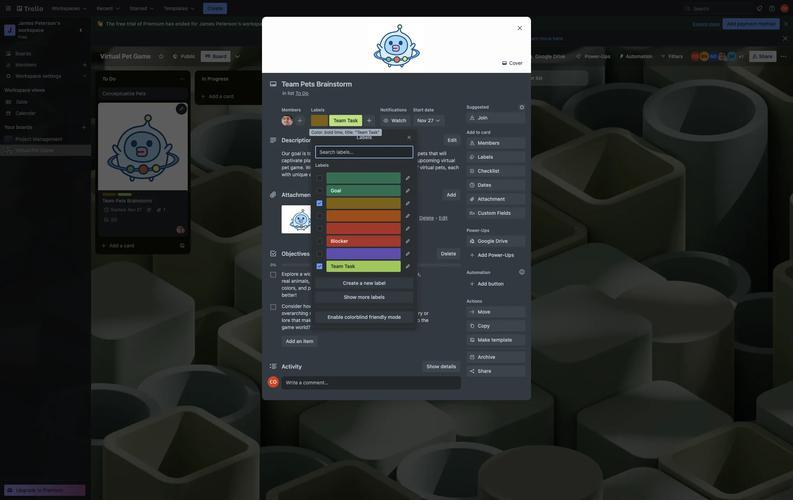 Task type: locate. For each thing, give the bounding box(es) containing it.
1 vertical spatial create from template… image
[[180, 243, 185, 249]]

the right 👋
[[106, 21, 115, 27]]

sm image right power-ups button
[[617, 51, 626, 61]]

to up background on the bottom
[[389, 303, 394, 309]]

consider inside explore a wide range of species, including mythical creatures, real animals, and hybrids. consider different sizes, shapes, colors, and personalities for the pets. the more variety, the better!
[[341, 278, 361, 284]]

is inside our goal is to generate creative and diverse ideas for virtual pets that will captivate players and enhance the overall experience of our upcoming virtual pet game. we aim to create a rich and engaging collection of virtual pets, each with unique
[[303, 150, 306, 156]]

0 horizontal spatial game
[[40, 147, 53, 153]]

virtual pet game down free
[[100, 53, 151, 60]]

generate
[[313, 150, 334, 156]]

color: yellow, title: none image
[[311, 115, 328, 126], [327, 198, 401, 209]]

0 vertical spatial google drive
[[536, 53, 566, 59]]

0 vertical spatial create from template… image
[[478, 177, 484, 183]]

new
[[364, 280, 374, 286]]

show inside button
[[344, 294, 357, 300]]

labels
[[371, 294, 385, 300]]

make template
[[478, 337, 512, 343]]

"team
[[355, 130, 368, 135]]

share button left show menu icon
[[750, 51, 777, 62]]

players
[[304, 157, 320, 163]]

0 vertical spatial google
[[536, 53, 552, 59]]

pets
[[136, 90, 146, 96], [116, 198, 126, 204]]

27 inside button
[[428, 117, 434, 123]]

create inside create button
[[208, 5, 223, 11]]

explore up the 'real'
[[282, 271, 299, 277]]

0 horizontal spatial power-ups
[[467, 228, 490, 233]]

color: yellow, title: none image down color: green, title: "goal" element
[[327, 198, 401, 209]]

story
[[412, 310, 423, 316]]

contribute
[[364, 303, 388, 309]]

sm image up the add power-ups link
[[469, 238, 476, 245]]

2 vertical spatial members
[[478, 140, 500, 146]]

views
[[32, 87, 45, 93]]

task for middle color: bold lime, title: "team task" element
[[130, 193, 139, 198]]

set
[[352, 35, 360, 41]]

Board name text field
[[97, 51, 154, 62]]

task up species,
[[345, 263, 355, 269]]

1 horizontal spatial pets
[[136, 90, 146, 96]]

upgrade to premium
[[16, 487, 63, 493]]

shapes,
[[397, 278, 415, 284]]

1 horizontal spatial power-
[[489, 252, 505, 258]]

1 vertical spatial 1
[[419, 161, 421, 166]]

pets inside conceptualize pets link
[[136, 90, 146, 96]]

sm image for suggested
[[519, 104, 526, 111]]

google drive up add power-ups
[[478, 238, 508, 244]]

sm image inside archive link
[[469, 354, 476, 361]]

1 horizontal spatial premium
[[143, 21, 164, 27]]

ups left automation button
[[602, 53, 611, 59]]

sm image inside automation button
[[617, 51, 626, 61]]

more down sizes,
[[377, 285, 389, 291]]

explore for explore a wide range of species, including mythical creatures, real animals, and hybrids. consider different sizes, shapes, colors, and personalities for the pets. the more variety, the better!
[[282, 271, 299, 277]]

board left customize views icon
[[213, 53, 227, 59]]

ben nelson (bennelson96) image
[[700, 52, 710, 61]]

0 vertical spatial share button
[[750, 51, 777, 62]]

team up lime,
[[334, 117, 346, 123]]

2 horizontal spatial game
[[401, 151, 414, 157]]

with
[[282, 171, 291, 177]]

virtual up enable
[[326, 303, 341, 309]]

workspace inside banner
[[243, 21, 268, 27]]

show up could
[[344, 294, 357, 300]]

the up rich
[[352, 157, 359, 163]]

to right upgrade
[[37, 487, 42, 493]]

explore inside explore plans button
[[693, 21, 709, 27]]

hybrids.
[[321, 278, 339, 284]]

consider inside 'consider how each virtual pet could contribute to the overarching narrative of the game. is there a background story or lore that makes the pet more interesting? how do they fit into the game world?'
[[282, 303, 302, 309]]

to up players
[[308, 150, 312, 156]]

domain
[[423, 144, 440, 150]]

0 horizontal spatial drive
[[496, 238, 508, 244]]

more inside explore a wide range of species, including mythical creatures, real animals, and hybrids. consider different sizes, shapes, colors, and personalities for the pets. the more variety, the better!
[[377, 285, 389, 291]]

color: green, title: "goal" element
[[327, 185, 401, 196]]

that inside our goal is to generate creative and diverse ideas for virtual pets that will captivate players and enhance the overall experience of our upcoming virtual pet game. we aim to create a rich and engaging collection of virtual pets, each with unique
[[429, 150, 438, 156]]

sm image inside join link
[[469, 114, 476, 121]]

started: nov 27
[[111, 207, 142, 212]]

0 horizontal spatial james peterson (jamespeterson93) image
[[177, 225, 185, 234]]

james down create button
[[199, 21, 215, 27]]

1 horizontal spatial ,
[[372, 171, 374, 177]]

Consider how each virtual pet could contribute to the overarching narrative of the game. Is there a background story or lore that makes the pet more interesting? How do they fit into the game world? checkbox
[[271, 304, 276, 310]]

more down pets.
[[358, 294, 370, 300]]

a
[[220, 93, 222, 99], [319, 93, 322, 99], [345, 164, 348, 170], [419, 177, 421, 183], [120, 243, 123, 249], [300, 271, 303, 277], [360, 280, 363, 286], [379, 310, 382, 316]]

0 horizontal spatial each
[[314, 303, 325, 309]]

0 horizontal spatial 27
[[137, 207, 142, 212]]

sm image inside members "link"
[[469, 140, 476, 147]]

to down join in the top right of the page
[[476, 130, 481, 135]]

game. up the unique
[[291, 164, 305, 170]]

create inside create a new label button
[[343, 280, 359, 286]]

sm image inside make template link
[[469, 337, 476, 344]]

0 horizontal spatial workspace
[[18, 27, 44, 33]]

peterson's inside james peterson's workspace free
[[35, 20, 60, 26]]

premium left has
[[143, 21, 164, 27]]

share down 'archive' at the bottom right of the page
[[478, 368, 492, 374]]

team for the topmost color: bold lime, title: "team task" element
[[334, 117, 346, 123]]

our
[[282, 150, 290, 156]]

search image
[[686, 6, 691, 11]]

sm image inside cover link
[[502, 60, 509, 67]]

game
[[133, 53, 151, 60], [40, 147, 53, 153], [401, 151, 414, 157]]

1 horizontal spatial board
[[385, 35, 399, 41]]

color: red, title: none image
[[327, 223, 401, 234]]

checklist link
[[467, 166, 526, 177]]

0 vertical spatial 27
[[428, 117, 434, 123]]

2 horizontal spatial nov
[[418, 117, 427, 123]]

sm image inside watch button
[[383, 117, 390, 124]]

make
[[478, 337, 491, 343]]

team task up started: nov 27
[[118, 193, 139, 198]]

share button down archive link
[[467, 366, 526, 377]]

premium
[[143, 21, 164, 27], [43, 487, 63, 493]]

automation
[[626, 53, 653, 59], [467, 270, 491, 275]]

0 vertical spatial members link
[[0, 59, 91, 70]]

creative
[[335, 150, 353, 156]]

consider
[[341, 278, 361, 284], [282, 303, 302, 309]]

27
[[428, 117, 434, 123], [137, 207, 142, 212]]

1 vertical spatial task
[[130, 193, 139, 198]]

pets for team
[[116, 198, 126, 204]]

0 horizontal spatial explore
[[282, 271, 299, 277]]

0 vertical spatial ups
[[602, 53, 611, 59]]

to inside 'consider how each virtual pet could contribute to the overarching narrative of the game. is there a background story or lore that makes the pet more interesting? how do they fit into the game world?'
[[389, 303, 394, 309]]

game. inside our goal is to generate creative and diverse ideas for virtual pets that will captivate players and enhance the overall experience of our upcoming virtual pet game. we aim to create a rich and engaging collection of virtual pets, each with unique
[[291, 164, 305, 170]]

edit card image
[[179, 106, 184, 112]]

1 horizontal spatial create from template… image
[[478, 177, 484, 183]]

virtual
[[100, 53, 120, 60], [449, 144, 463, 150], [15, 147, 30, 153]]

members link up labels link
[[467, 137, 526, 149]]

1 horizontal spatial explore
[[693, 21, 709, 27]]

game down securing at the top right
[[401, 151, 414, 157]]

color: bold lime, title: "team task" element down color: purple, title: none "image"
[[327, 261, 401, 272]]

1 vertical spatial that
[[292, 317, 301, 323]]

1 horizontal spatial james peterson (jamespeterson93) image
[[282, 115, 293, 126]]

1 horizontal spatial edit
[[448, 137, 457, 143]]

move link
[[467, 306, 526, 318]]

the down narrative
[[318, 317, 325, 323]]

create for create a new label
[[343, 280, 359, 286]]

the inside explore a wide range of species, including mythical creatures, real animals, and hybrids. consider different sizes, shapes, colors, and personalities for the pets. the more variety, the better!
[[367, 285, 376, 291]]

0 vertical spatial power-
[[585, 53, 602, 59]]

of right narrative
[[331, 310, 336, 316]]

move
[[478, 309, 491, 315]]

color: yellow, title: none image
[[102, 193, 116, 196]]

captivate
[[282, 157, 303, 163]]

show left details
[[427, 364, 440, 370]]

board right public.
[[385, 35, 399, 41]]

consider down species,
[[341, 278, 361, 284]]

1 vertical spatial delete link
[[437, 248, 461, 259]]

team inside team pets brainstorm link
[[102, 198, 115, 204]]

2 horizontal spatial james peterson (jamespeterson93) image
[[718, 52, 728, 61]]

that up upcoming
[[429, 150, 438, 156]]

create from template… image
[[478, 177, 484, 183], [180, 243, 185, 249]]

0 vertical spatial is
[[347, 35, 351, 41]]

1 horizontal spatial that
[[429, 150, 438, 156]]

1 horizontal spatial each
[[448, 164, 459, 170]]

2 vertical spatial the
[[367, 285, 376, 291]]

virtual pet game down project management
[[15, 147, 53, 153]]

workspace inside james peterson's workspace free
[[18, 27, 44, 33]]

team task up the color: bold lime, title: "team task"
[[334, 117, 358, 123]]

add button button
[[467, 278, 526, 290]]

species,
[[336, 271, 355, 277]]

power-ups inside button
[[585, 53, 611, 59]]

members
[[15, 62, 37, 68], [282, 107, 301, 113], [478, 140, 500, 146]]

virtual inside 'consider how each virtual pet could contribute to the overarching narrative of the game. is there a background story or lore that makes the pet more interesting? how do they fit into the game world?'
[[326, 303, 341, 309]]

securing
[[401, 144, 421, 150]]

0 horizontal spatial virtual
[[15, 147, 30, 153]]

1 vertical spatial list
[[288, 90, 294, 96]]

list
[[536, 75, 543, 81], [288, 90, 294, 96]]

comment
[[393, 215, 415, 221]]

automation up add button
[[467, 270, 491, 275]]

1 vertical spatial game.
[[346, 310, 360, 316]]

ups down custom
[[482, 228, 490, 233]]

explore plans button
[[693, 20, 721, 28]]

of down our
[[415, 164, 419, 170]]

pet inside text box
[[122, 53, 132, 60]]

sm image
[[502, 60, 509, 67], [519, 104, 526, 111], [469, 114, 476, 121], [469, 140, 476, 147], [469, 154, 476, 161], [469, 168, 476, 175], [327, 224, 334, 231], [469, 309, 476, 316], [469, 354, 476, 361]]

sm image for google drive
[[469, 238, 476, 245]]

more inside 'consider how each virtual pet could contribute to the overarching narrative of the game. is there a background story or lore that makes the pet more interesting? how do they fit into the game world?'
[[335, 317, 347, 323]]

list right 'in'
[[288, 90, 294, 96]]

1 vertical spatial share button
[[467, 366, 526, 377]]

color: orange, title: none image
[[327, 210, 401, 222]]

0 horizontal spatial google drive
[[478, 238, 508, 244]]

color: bold lime, title: "team task" element
[[330, 115, 362, 126], [118, 193, 139, 198], [327, 261, 401, 272]]

1 right jeremy miller (jeremymiller198) icon
[[742, 54, 744, 59]]

colorblind
[[345, 314, 368, 320]]

power-ups button
[[571, 51, 615, 62]]

pet down narrative
[[327, 317, 334, 323]]

2 vertical spatial pet
[[327, 317, 334, 323]]

explore left plans
[[693, 21, 709, 27]]

0 vertical spatial team task
[[334, 117, 358, 123]]

pets inside team pets brainstorm link
[[116, 198, 126, 204]]

27 down brainstorm
[[137, 207, 142, 212]]

sm image left copy
[[469, 323, 476, 330]]

the left colorblind
[[337, 310, 344, 316]]

james peterson (jamespeterson93) image
[[718, 52, 728, 61], [282, 115, 293, 126], [177, 225, 185, 234]]

of up hybrids.
[[330, 271, 335, 277]]

objectives group
[[268, 269, 461, 333]]

, down engaging
[[372, 171, 374, 177]]

label
[[375, 280, 386, 286]]

payment
[[738, 21, 758, 27]]

virtual inside securing domain for virtual pet game website
[[449, 144, 463, 150]]

2 horizontal spatial pet
[[465, 144, 472, 150]]

premium inside banner
[[143, 21, 164, 27]]

game. down could
[[346, 310, 360, 316]]

1 horizontal spatial pet
[[122, 53, 132, 60]]

edit down add button
[[439, 215, 448, 221]]

1 horizontal spatial drive
[[554, 53, 566, 59]]

banner containing 👋
[[91, 17, 794, 31]]

1 horizontal spatial virtual pet game
[[100, 53, 151, 60]]

at
[[495, 35, 500, 41]]

0%
[[270, 263, 277, 267]]

sm image left the watch on the top of page
[[383, 117, 390, 124]]

sm image left make
[[469, 337, 476, 344]]

1 vertical spatial ups
[[482, 228, 490, 233]]

team for team pets brainstorm link
[[102, 198, 115, 204]]

can
[[419, 35, 428, 41]]

google inside "button"
[[536, 53, 552, 59]]

1 down team pets brainstorm link
[[164, 207, 166, 212]]

title:
[[345, 130, 354, 135]]

explore inside explore a wide range of species, including mythical creatures, real animals, and hybrids. consider different sizes, shapes, colors, and personalities for the pets. the more variety, the better!
[[282, 271, 299, 277]]

1 vertical spatial power-ups
[[467, 228, 490, 233]]

make template link
[[467, 335, 526, 346]]

members up add members to card icon
[[282, 107, 301, 113]]

1 vertical spatial color: yellow, title: none image
[[327, 198, 401, 209]]

sm image for checklist
[[469, 168, 476, 175]]

/
[[113, 217, 115, 222]]

1 vertical spatial board
[[213, 53, 227, 59]]

blocker
[[331, 238, 348, 244]]

drive up add power-ups
[[496, 238, 508, 244]]

0 vertical spatial list
[[536, 75, 543, 81]]

edit up securing domain for virtual pet game website link
[[448, 137, 457, 143]]

1 vertical spatial edit
[[439, 215, 448, 221]]

add inside banner
[[728, 21, 737, 27]]

sm image
[[617, 51, 626, 61], [383, 117, 390, 124], [402, 208, 409, 215], [469, 238, 476, 245], [469, 323, 476, 330], [469, 337, 476, 344]]

add a card for add a card button for create from template… icon
[[209, 93, 234, 99]]

pet inside 'link'
[[31, 147, 39, 153]]

team right color: yellow, title: none icon
[[118, 193, 129, 198]]

Explore a wide range of species, including mythical creatures, real animals, and hybrids. Consider different sizes, shapes, colors, and personalities for the pets. The more variety, the better! checkbox
[[271, 272, 276, 278]]

for down hybrids.
[[338, 285, 345, 291]]

1 horizontal spatial create
[[343, 280, 359, 286]]

1 horizontal spatial 27
[[428, 117, 434, 123]]

the inside our goal is to generate creative and diverse ideas for virtual pets that will captivate players and enhance the overall experience of our upcoming virtual pet game. we aim to create a rich and engaging collection of virtual pets, each with unique
[[352, 157, 359, 163]]

virtual down project
[[15, 147, 30, 153]]

2 horizontal spatial ups
[[602, 53, 611, 59]]

drive down here
[[554, 53, 566, 59]]

a inside our goal is to generate creative and diverse ideas for virtual pets that will captivate players and enhance the overall experience of our upcoming virtual pet game. we aim to create a rich and engaging collection of virtual pets, each with unique
[[345, 164, 348, 170]]

james up free
[[18, 20, 34, 26]]

is for to
[[303, 150, 306, 156]]

lore
[[282, 317, 290, 323]]

1 horizontal spatial workspace
[[243, 21, 268, 27]]

your boards with 2 items element
[[4, 123, 71, 131]]

2 vertical spatial 1
[[164, 207, 166, 212]]

pets.
[[355, 285, 366, 291]]

team
[[334, 117, 346, 123], [118, 193, 129, 198], [102, 198, 115, 204], [331, 263, 344, 269]]

0 horizontal spatial game.
[[291, 164, 305, 170]]

0 vertical spatial james peterson (jamespeterson93) image
[[718, 52, 728, 61]]

each right pets,
[[448, 164, 459, 170]]

for inside securing domain for virtual pet game website
[[441, 144, 447, 150]]

1 vertical spatial delete
[[442, 251, 457, 257]]

public
[[181, 53, 195, 59]]

template
[[492, 337, 512, 343]]

0 horizontal spatial james
[[18, 20, 34, 26]]

1 horizontal spatial james
[[199, 21, 215, 27]]

each up narrative
[[314, 303, 325, 309]]

card for right create from template… image
[[423, 177, 433, 183]]

the tamagotchi pet: wawatchi
[[327, 208, 401, 214]]

or
[[424, 310, 429, 316]]

christina overa (christinaovera) image
[[781, 4, 790, 13], [268, 377, 279, 388]]

members down the boards
[[15, 62, 37, 68]]

1 vertical spatial members link
[[467, 137, 526, 149]]

date
[[425, 107, 434, 113]]

for right ideas
[[395, 150, 401, 156]]

jeremy miller (jeremymiller198) image
[[727, 52, 737, 61]]

color: bold lime, title: "team task" element up started: nov 27
[[118, 193, 139, 198]]

trial
[[127, 21, 136, 27]]

pets right the conceptualize
[[136, 90, 146, 96]]

pet left could
[[342, 303, 349, 309]]

any
[[501, 35, 510, 41]]

None text field
[[278, 78, 510, 90]]

1 vertical spatial pets
[[116, 198, 126, 204]]

0 horizontal spatial edit
[[439, 215, 448, 221]]

0 vertical spatial share
[[760, 53, 773, 59]]

team task for the topmost color: bold lime, title: "team task" element
[[334, 117, 358, 123]]

james inside james peterson's workspace free
[[18, 20, 34, 26]]

ups up add button button
[[505, 252, 515, 258]]

add board image
[[81, 124, 87, 130]]

pet up with
[[282, 164, 289, 170]]

pet down trial
[[122, 53, 132, 60]]

card for bottommost create from template… image
[[124, 243, 134, 249]]

task up title:
[[348, 117, 358, 123]]

team task up species,
[[331, 263, 355, 269]]

2 horizontal spatial virtual
[[449, 144, 463, 150]]

consider up overarching
[[282, 303, 302, 309]]

team up species,
[[331, 263, 344, 269]]

project management
[[15, 136, 62, 142]]

1 horizontal spatial game
[[133, 53, 151, 60]]

star or unstar board image
[[159, 54, 164, 59]]

engaging
[[369, 164, 390, 170]]

game down management
[[40, 147, 53, 153]]

how
[[304, 303, 313, 309]]

task for the topmost color: bold lime, title: "team task" element
[[348, 117, 358, 123]]

power-ups
[[585, 53, 611, 59], [467, 228, 490, 233]]

power- inside button
[[585, 53, 602, 59]]

for inside our goal is to generate creative and diverse ideas for virtual pets that will captivate players and enhance the overall experience of our upcoming virtual pet game. we aim to create a rich and engaging collection of virtual pets, each with unique
[[395, 150, 401, 156]]

description
[[282, 137, 312, 143]]

1 vertical spatial create
[[343, 280, 359, 286]]

nov down start date
[[418, 117, 427, 123]]

add button
[[478, 281, 504, 287]]

0 vertical spatial each
[[448, 164, 459, 170]]

plans
[[710, 21, 721, 27]]

0 horizontal spatial consider
[[282, 303, 302, 309]]

virtual inside text box
[[100, 53, 120, 60]]

interesting?
[[348, 317, 375, 323]]

add a card for bottommost create from template… image's add a card button
[[109, 243, 134, 249]]

sm image inside move link
[[469, 309, 476, 316]]

0 horizontal spatial the
[[106, 21, 115, 27]]

1 horizontal spatial peterson's
[[216, 21, 241, 27]]

pet:
[[367, 208, 376, 214]]

0 horizontal spatial virtual pet game
[[15, 147, 53, 153]]

this board is set to public. board admins can change its visibility setting at any time. learn more here
[[320, 35, 564, 41]]

pet
[[122, 53, 132, 60], [465, 144, 472, 150], [31, 147, 39, 153]]

nov down team pets brainstorm in the top of the page
[[128, 207, 136, 212]]

0 horizontal spatial nov
[[128, 207, 136, 212]]

brainstorm
[[127, 198, 152, 204]]

add power-ups link
[[467, 250, 526, 261]]

0 horizontal spatial pets
[[116, 198, 126, 204]]

open information menu image
[[769, 5, 776, 12]]

into
[[412, 317, 420, 323]]

for right domain
[[441, 144, 447, 150]]

of left our
[[403, 157, 408, 163]]

0 horizontal spatial automation
[[467, 270, 491, 275]]

google down learn more here 'link'
[[536, 53, 552, 59]]

labels link
[[467, 151, 526, 163]]

1 vertical spatial pet
[[342, 303, 349, 309]]

james peterson's workspace link
[[18, 20, 62, 33]]

sm image inside checklist link
[[469, 168, 476, 175]]

color: yellow, title: none image up the color:
[[311, 115, 328, 126]]

team down color: yellow, title: none icon
[[102, 198, 115, 204]]

nov inside nov 30 option
[[410, 106, 417, 112]]

1 horizontal spatial power-ups
[[585, 53, 611, 59]]

pet down project management
[[31, 147, 39, 153]]

nov left 30
[[410, 106, 417, 112]]

1 horizontal spatial google drive
[[536, 53, 566, 59]]

christina overa (christinaovera) image
[[691, 52, 701, 61]]

add
[[728, 21, 737, 27], [506, 75, 516, 81], [209, 93, 218, 99], [309, 93, 318, 99], [467, 130, 475, 135], [408, 177, 417, 183], [447, 192, 457, 198], [109, 243, 119, 249], [478, 252, 488, 258], [478, 281, 488, 287], [286, 338, 295, 344]]

dates button
[[467, 180, 526, 191]]

sm image for archive
[[469, 354, 476, 361]]

virtual right the 'will'
[[449, 144, 463, 150]]

admins
[[401, 35, 418, 41]]

this
[[320, 35, 330, 41]]

public button
[[168, 51, 200, 62]]

each inside 'consider how each virtual pet could contribute to the overarching narrative of the game. is there a background story or lore that makes the pet more interesting? how do they fit into the game world?'
[[314, 303, 325, 309]]

color: purple, title: none image
[[327, 248, 401, 259]]

table
[[15, 99, 28, 105]]

sm image inside labels link
[[469, 154, 476, 161]]

edit button
[[444, 135, 461, 146]]

0 horizontal spatial share
[[478, 368, 492, 374]]

peterson's up the boards link
[[35, 20, 60, 26]]

sm image for labels
[[469, 154, 476, 161]]

nov inside 'nov 27' button
[[418, 117, 427, 123]]

virtual up our
[[403, 150, 417, 156]]

banner
[[91, 17, 794, 31]]

sm image inside copy link
[[469, 323, 476, 330]]

add a card for add a card button related to right create from template… image
[[408, 177, 433, 183]]



Task type: vqa. For each thing, say whether or not it's contained in the screenshot.
Starred
no



Task type: describe. For each thing, give the bounding box(es) containing it.
0 horizontal spatial delete link
[[420, 215, 434, 221]]

+
[[739, 54, 742, 59]]

Search field
[[691, 3, 753, 14]]

rich
[[349, 164, 358, 170]]

0 vertical spatial delete
[[420, 215, 434, 221]]

game inside text box
[[133, 53, 151, 60]]

0 vertical spatial board
[[385, 35, 399, 41]]

add another list button
[[494, 70, 589, 86]]

add payment method
[[728, 21, 776, 27]]

0 horizontal spatial members link
[[0, 59, 91, 70]]

team for bottommost color: bold lime, title: "team task" element
[[331, 263, 344, 269]]

experience
[[377, 157, 402, 163]]

a inside explore a wide range of species, including mythical creatures, real animals, and hybrids. consider different sizes, shapes, colors, and personalities for the pets. the more variety, the better!
[[300, 271, 303, 277]]

0 horizontal spatial share button
[[467, 366, 526, 377]]

your boards
[[4, 124, 32, 130]]

primary element
[[0, 0, 794, 17]]

and down generate
[[322, 157, 330, 163]]

j
[[8, 26, 12, 34]]

enable colorblind friendly mode
[[328, 314, 401, 320]]

add payment method button
[[723, 18, 781, 29]]

friendly
[[369, 314, 387, 320]]

sm image for automation
[[617, 51, 626, 61]]

objectives
[[282, 251, 310, 257]]

1 vertical spatial drive
[[496, 238, 508, 244]]

website
[[416, 151, 434, 157]]

sm image for make template
[[469, 337, 476, 344]]

2
[[115, 217, 117, 222]]

is for set
[[347, 35, 351, 41]]

2 vertical spatial power-
[[489, 252, 505, 258]]

add a card button for right create from template… image
[[397, 174, 475, 185]]

Nov 30 checkbox
[[401, 105, 426, 113]]

task for bottommost color: bold lime, title: "team task" element
[[345, 263, 355, 269]]

1 vertical spatial power-
[[467, 228, 482, 233]]

that inside 'consider how each virtual pet could contribute to the overarching narrative of the game. is there a background story or lore that makes the pet more interesting? how do they fit into the game world?'
[[292, 317, 301, 323]]

virtual down upcoming
[[420, 164, 434, 170]]

list inside "button"
[[536, 75, 543, 81]]

including
[[356, 271, 377, 277]]

boards
[[15, 50, 31, 56]]

sm image up comment link in the top of the page
[[402, 208, 409, 215]]

archive link
[[467, 352, 526, 363]]

sizes,
[[383, 278, 396, 284]]

actions
[[467, 299, 483, 304]]

virtual pet game inside text box
[[100, 53, 151, 60]]

1 vertical spatial color: bold lime, title: "team task" element
[[118, 193, 139, 198]]

google drive inside "button"
[[536, 53, 566, 59]]

started:
[[111, 207, 127, 212]]

fields
[[498, 210, 511, 216]]

pets for conceptualize
[[136, 90, 146, 96]]

more left here
[[541, 35, 552, 41]]

creatures,
[[399, 271, 421, 277]]

color: bold lime, title: "team task" tooltip
[[310, 129, 382, 136]]

custom fields
[[478, 210, 511, 216]]

to right set
[[361, 35, 366, 41]]

team task for middle color: bold lime, title: "team task" element
[[118, 193, 139, 198]]

card for create from template… icon
[[224, 93, 234, 99]]

animals,
[[292, 278, 310, 284]]

narrative
[[310, 310, 330, 316]]

0 horizontal spatial google
[[478, 238, 495, 244]]

overall
[[361, 157, 376, 163]]

a inside button
[[360, 280, 363, 286]]

upgrade to premium link
[[4, 485, 86, 496]]

characteristics , behaviors , and appeal .
[[309, 171, 403, 177]]

virtual down the 'will'
[[441, 157, 456, 163]]

sm image for remove cover
[[327, 224, 334, 231]]

add members to card image
[[297, 117, 303, 124]]

0 vertical spatial color: bold lime, title: "team task" element
[[330, 115, 362, 126]]

real
[[282, 278, 290, 284]]

show more labels
[[344, 294, 385, 300]]

customize views image
[[234, 53, 241, 60]]

automation button
[[617, 51, 657, 62]]

and down "animals,"
[[299, 285, 307, 291]]

another
[[517, 75, 535, 81]]

different
[[362, 278, 382, 284]]

personalities
[[308, 285, 337, 291]]

close popover image
[[407, 135, 412, 140]]

team for middle color: bold lime, title: "team task" element
[[118, 193, 129, 198]]

custom fields button
[[467, 210, 526, 217]]

and down wide
[[312, 278, 320, 284]]

filters
[[669, 53, 684, 59]]

add a card button for bottommost create from template… image
[[98, 240, 177, 251]]

create from template… image
[[279, 94, 285, 99]]

color: green, title: none image
[[327, 173, 401, 184]]

game. inside 'consider how each virtual pet could contribute to the overarching narrative of the game. is there a background story or lore that makes the pet more interesting? how do they fit into the game world?'
[[346, 310, 360, 316]]

1 vertical spatial james peterson (jamespeterson93) image
[[282, 115, 293, 126]]

game inside 'link'
[[40, 147, 53, 153]]

labels up characteristics
[[316, 163, 329, 168]]

add inside "button"
[[506, 75, 516, 81]]

securing domain for virtual pet game website link
[[401, 144, 482, 158]]

world?
[[296, 324, 311, 330]]

pets
[[418, 150, 428, 156]]

appeal
[[385, 171, 401, 177]]

labels up checklist
[[478, 154, 493, 160]]

to up characteristics
[[324, 164, 328, 170]]

game
[[282, 324, 294, 330]]

0 horizontal spatial christina overa (christinaovera) image
[[268, 377, 279, 388]]

for inside explore a wide range of species, including mythical creatures, real animals, and hybrids. consider different sizes, shapes, colors, and personalities for the pets. the more variety, the better!
[[338, 285, 345, 291]]

drive inside "button"
[[554, 53, 566, 59]]

setting
[[477, 35, 494, 41]]

and down engaging
[[375, 171, 384, 177]]

color: red, title: "blocker" element
[[327, 236, 401, 247]]

1 horizontal spatial delete
[[442, 251, 457, 257]]

consider how each virtual pet could contribute to the overarching narrative of the game. is there a background story or lore that makes the pet more interesting? how do they fit into the game world?
[[282, 303, 429, 330]]

2 , from the left
[[372, 171, 374, 177]]

gary orlando (garyorlando) image
[[709, 52, 719, 61]]

virtual inside 'link'
[[15, 147, 30, 153]]

1 vertical spatial members
[[282, 107, 301, 113]]

cover
[[355, 225, 367, 231]]

0 vertical spatial the
[[106, 21, 115, 27]]

free
[[18, 34, 27, 40]]

1 horizontal spatial the
[[327, 208, 336, 214]]

game inside securing domain for virtual pet game website
[[401, 151, 414, 157]]

of inside 'consider how each virtual pet could contribute to the overarching narrative of the game. is there a background story or lore that makes the pet more interesting? how do they fit into the game world?'
[[331, 310, 336, 316]]

nov 30
[[410, 106, 424, 112]]

management
[[33, 136, 62, 142]]

show for show details
[[427, 364, 440, 370]]

here
[[553, 35, 564, 41]]

👋 the free trial of premium has ended for james peterson's workspace
[[97, 21, 268, 27]]

0 horizontal spatial 1
[[164, 207, 166, 212]]

the down or
[[422, 317, 429, 323]]

team task for bottommost color: bold lime, title: "team task" element
[[331, 263, 355, 269]]

0 horizontal spatial premium
[[43, 487, 63, 493]]

watch
[[392, 117, 407, 123]]

show menu image
[[781, 53, 788, 60]]

1 horizontal spatial pet
[[327, 317, 334, 323]]

add a card button for create from template… icon
[[198, 91, 276, 102]]

learn more here link
[[524, 35, 564, 41]]

each inside our goal is to generate creative and diverse ideas for virtual pets that will captivate players and enhance the overall experience of our upcoming virtual pet game. we aim to create a rich and engaging collection of virtual pets, each with unique
[[448, 164, 459, 170]]

create a new label
[[343, 280, 386, 286]]

2 vertical spatial james peterson (jamespeterson93) image
[[177, 225, 185, 234]]

show for show more labels
[[344, 294, 357, 300]]

colors,
[[282, 285, 297, 291]]

button
[[489, 281, 504, 287]]

remove cover link
[[327, 224, 367, 231]]

edit link
[[439, 215, 448, 221]]

j link
[[4, 25, 15, 36]]

do
[[303, 90, 309, 96]]

automation inside button
[[626, 53, 653, 59]]

0
[[111, 217, 113, 222]]

added
[[327, 215, 343, 221]]

team pets brainstorm link
[[102, 197, 184, 204]]

2 horizontal spatial members
[[478, 140, 500, 146]]

wave image
[[97, 21, 103, 27]]

conceptualize pets
[[102, 90, 146, 96]]

2 vertical spatial nov
[[128, 207, 136, 212]]

the down shapes, on the bottom right of the page
[[408, 285, 415, 291]]

filters button
[[659, 51, 686, 62]]

has
[[166, 21, 174, 27]]

Search labels… text field
[[316, 146, 414, 158]]

ups inside button
[[602, 53, 611, 59]]

sm image for copy
[[469, 323, 476, 330]]

copy link
[[467, 320, 526, 332]]

color: bold lime, title: "team task"
[[312, 130, 380, 135]]

virtual pet game inside 'link'
[[15, 147, 53, 153]]

will
[[440, 150, 447, 156]]

could
[[351, 303, 363, 309]]

christina overa (christinaovera) image inside primary element
[[781, 4, 790, 13]]

2 vertical spatial color: bold lime, title: "team task" element
[[327, 261, 401, 272]]

aim
[[315, 164, 323, 170]]

edit inside edit button
[[448, 137, 457, 143]]

Write a comment text field
[[282, 377, 461, 389]]

and up behaviors
[[359, 164, 368, 170]]

1 horizontal spatial members link
[[467, 137, 526, 149]]

pet inside our goal is to generate creative and diverse ideas for virtual pets that will captivate players and enhance the overall experience of our upcoming virtual pet game. we aim to create a rich and engaging collection of virtual pets, each with unique
[[282, 164, 289, 170]]

conceptualize pets link
[[102, 90, 184, 97]]

0 notifications image
[[756, 4, 764, 13]]

method
[[759, 21, 776, 27]]

labels up the color:
[[311, 107, 325, 113]]

pet inside securing domain for virtual pet game website
[[465, 144, 472, 150]]

attachments
[[282, 192, 316, 198]]

more inside button
[[358, 294, 370, 300]]

0 horizontal spatial members
[[15, 62, 37, 68]]

create for create
[[208, 5, 223, 11]]

comment link
[[393, 215, 415, 221]]

2 vertical spatial ups
[[505, 252, 515, 258]]

1 vertical spatial automation
[[467, 270, 491, 275]]

explore for explore plans
[[693, 21, 709, 27]]

dates
[[478, 182, 492, 188]]

0 vertical spatial 1
[[742, 54, 744, 59]]

an
[[297, 338, 302, 344]]

labels up search labels… text field on the top
[[357, 134, 372, 140]]

enable
[[328, 314, 344, 320]]

a inside 'consider how each virtual pet could contribute to the overarching narrative of the game. is there a background story or lore that makes the pet more interesting? how do they fit into the game world?'
[[379, 310, 382, 316]]

the left pets.
[[346, 285, 353, 291]]

nov for nov 27
[[418, 117, 427, 123]]

the up background on the bottom
[[395, 303, 402, 309]]

nov for nov 30
[[410, 106, 417, 112]]

sm image for members
[[469, 140, 476, 147]]

1 horizontal spatial delete link
[[437, 248, 461, 259]]

task"
[[369, 130, 380, 135]]

show details link
[[423, 361, 461, 372]]

sm image for join
[[469, 114, 476, 121]]

remove cover
[[335, 225, 367, 231]]

0 vertical spatial color: yellow, title: none image
[[311, 115, 328, 126]]

1 , from the left
[[346, 171, 347, 177]]

of right trial
[[137, 21, 142, 27]]

0 horizontal spatial board
[[213, 53, 227, 59]]

2 horizontal spatial pet
[[342, 303, 349, 309]]

to do link
[[296, 90, 309, 96]]

of inside explore a wide range of species, including mythical creatures, real animals, and hybrids. consider different sizes, shapes, colors, and personalities for the pets. the more variety, the better!
[[330, 271, 335, 277]]

sm image for move
[[469, 309, 476, 316]]

and up overall
[[354, 150, 363, 156]]

sm image for watch
[[383, 117, 390, 124]]

0 horizontal spatial list
[[288, 90, 294, 96]]

join link
[[467, 112, 526, 123]]

wide
[[304, 271, 315, 277]]

1 vertical spatial google drive
[[478, 238, 508, 244]]

for right ended
[[191, 21, 198, 27]]



